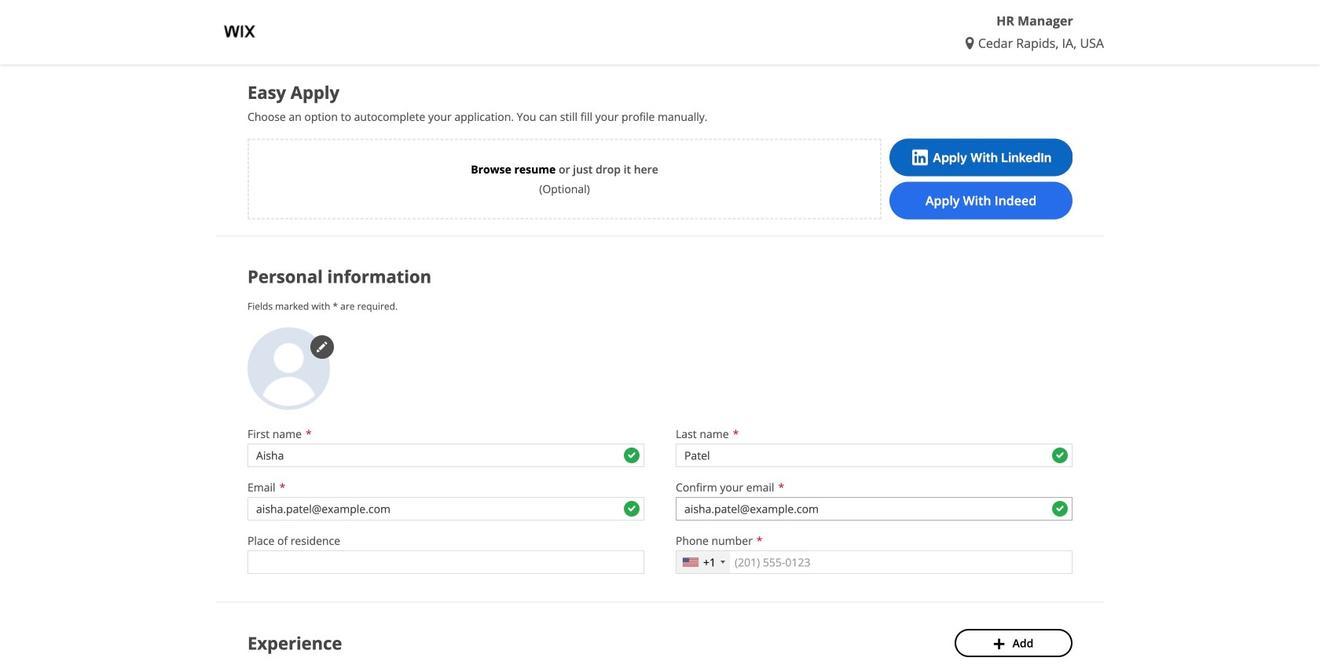 Task type: vqa. For each thing, say whether or not it's contained in the screenshot.
City and County of San Francisco Logo
no



Task type: locate. For each thing, give the bounding box(es) containing it.
wix logo image
[[216, 8, 263, 55]]

location image
[[966, 37, 978, 50]]



